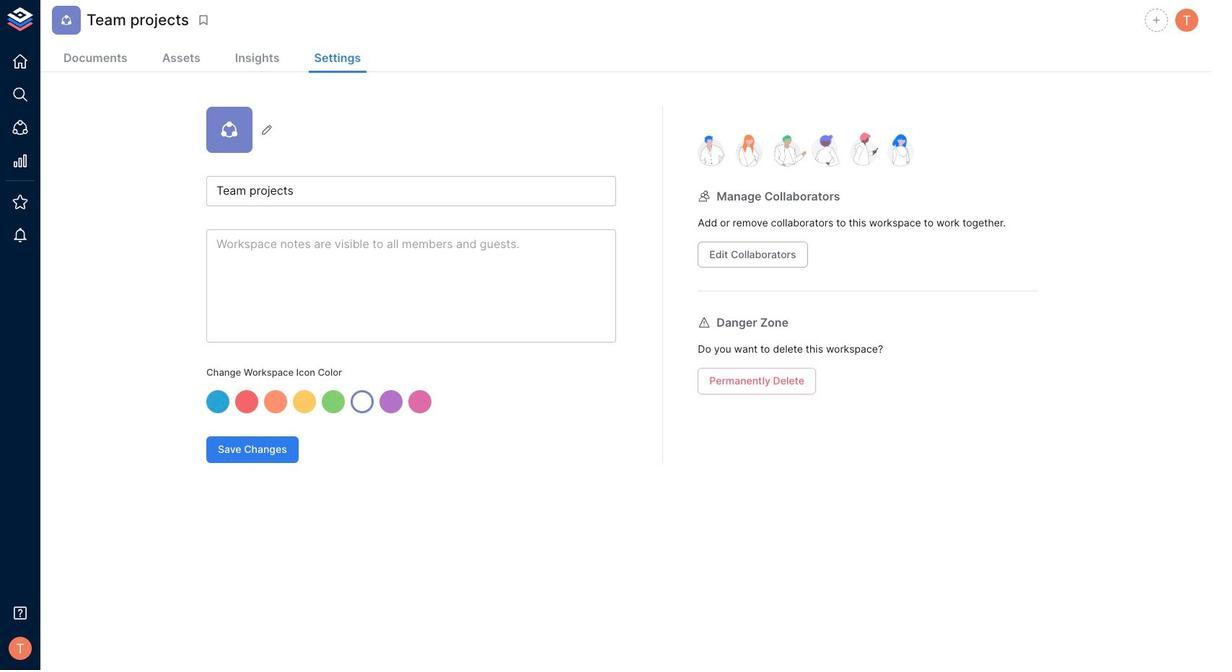 Task type: vqa. For each thing, say whether or not it's contained in the screenshot.
Demo
no



Task type: locate. For each thing, give the bounding box(es) containing it.
bookmark image
[[197, 14, 210, 27]]

Workspace Name text field
[[206, 176, 616, 206]]

Workspace notes are visible to all members and guests. text field
[[206, 229, 616, 343]]



